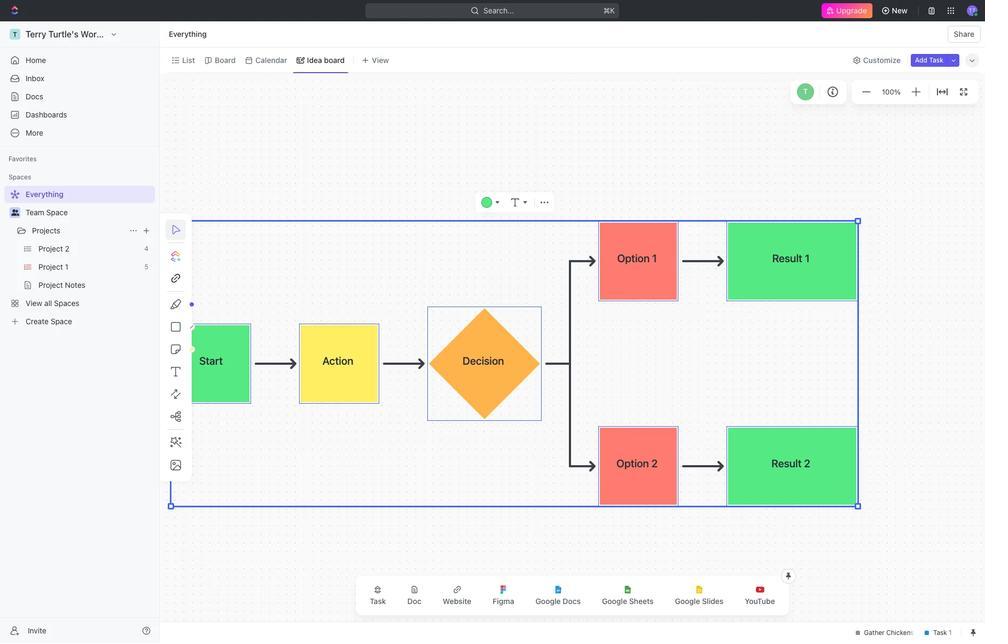 Task type: locate. For each thing, give the bounding box(es) containing it.
more button
[[4, 125, 155, 142]]

share
[[954, 29, 975, 38]]

workspace
[[81, 29, 125, 39]]

3 google from the left
[[675, 597, 700, 606]]

spaces right all
[[54, 299, 79, 308]]

0 horizontal spatial t
[[13, 30, 17, 38]]

google for google slides
[[675, 597, 700, 606]]

spaces down favorites button
[[9, 173, 31, 181]]

spaces
[[9, 173, 31, 181], [54, 299, 79, 308]]

list
[[182, 55, 195, 64]]

inbox link
[[4, 70, 155, 87]]

2 horizontal spatial google
[[675, 597, 700, 606]]

view inside view button
[[372, 55, 389, 64]]

1 horizontal spatial t
[[804, 87, 808, 96]]

view all spaces
[[26, 299, 79, 308]]

google docs button
[[527, 579, 589, 612]]

project 1 link
[[38, 259, 140, 276]]

1
[[65, 262, 68, 271]]

create
[[26, 317, 49, 326]]

idea board link
[[305, 53, 345, 68]]

1 project from the top
[[38, 244, 63, 253]]

board
[[324, 55, 345, 64]]

spaces inside tree
[[54, 299, 79, 308]]

1 horizontal spatial docs
[[563, 597, 581, 606]]

project notes link
[[38, 277, 153, 294]]

projects
[[32, 226, 60, 235]]

space down view all spaces
[[51, 317, 72, 326]]

0 horizontal spatial docs
[[26, 92, 43, 101]]

customize
[[864, 55, 901, 64]]

1 horizontal spatial spaces
[[54, 299, 79, 308]]

0 horizontal spatial everything
[[26, 190, 63, 199]]

t
[[13, 30, 17, 38], [804, 87, 808, 96]]

slides
[[702, 597, 724, 606]]

add task button
[[911, 54, 948, 67]]

google for google docs
[[536, 597, 561, 606]]

space
[[46, 208, 68, 217], [51, 317, 72, 326]]

4
[[144, 245, 149, 253]]

1 vertical spatial spaces
[[54, 299, 79, 308]]

create space link
[[4, 313, 153, 330]]

view all spaces link
[[4, 295, 153, 312]]

everything link
[[166, 28, 209, 41], [4, 186, 153, 203]]

everything link up list
[[166, 28, 209, 41]]

1 vertical spatial task
[[370, 597, 386, 606]]

view
[[372, 55, 389, 64], [26, 299, 42, 308]]

1 horizontal spatial everything
[[169, 29, 207, 38]]

view button
[[358, 53, 393, 68]]

1 google from the left
[[536, 597, 561, 606]]

calendar
[[256, 55, 287, 64]]

docs
[[26, 92, 43, 101], [563, 597, 581, 606]]

project 1
[[38, 262, 68, 271]]

sheets
[[629, 597, 654, 606]]

google left slides
[[675, 597, 700, 606]]

0 vertical spatial view
[[372, 55, 389, 64]]

0 vertical spatial everything
[[169, 29, 207, 38]]

0 vertical spatial everything link
[[166, 28, 209, 41]]

everything
[[169, 29, 207, 38], [26, 190, 63, 199]]

view right board
[[372, 55, 389, 64]]

1 vertical spatial view
[[26, 299, 42, 308]]

1 vertical spatial t
[[804, 87, 808, 96]]

project left '2'
[[38, 244, 63, 253]]

project for project 2
[[38, 244, 63, 253]]

tt button
[[964, 2, 981, 19]]

2 vertical spatial project
[[38, 281, 63, 290]]

0 vertical spatial docs
[[26, 92, 43, 101]]

project 2 link
[[38, 241, 140, 258]]

0 horizontal spatial everything link
[[4, 186, 153, 203]]

0 vertical spatial project
[[38, 244, 63, 253]]

0 horizontal spatial spaces
[[9, 173, 31, 181]]

project inside project notes link
[[38, 281, 63, 290]]

0 horizontal spatial google
[[536, 597, 561, 606]]

view for view
[[372, 55, 389, 64]]

100%
[[882, 88, 901, 96]]

home link
[[4, 52, 155, 69]]

google left the sheets
[[602, 597, 627, 606]]

task inside button
[[370, 597, 386, 606]]

0 vertical spatial t
[[13, 30, 17, 38]]

task
[[930, 56, 944, 64], [370, 597, 386, 606]]

team space
[[26, 208, 68, 217]]

space up projects
[[46, 208, 68, 217]]

search...
[[484, 6, 514, 15]]

google docs
[[536, 597, 581, 606]]

project 2
[[38, 244, 69, 253]]

view left all
[[26, 299, 42, 308]]

google slides
[[675, 597, 724, 606]]

upgrade
[[837, 6, 868, 15]]

dashboards
[[26, 110, 67, 119]]

google inside button
[[602, 597, 627, 606]]

0 vertical spatial spaces
[[9, 173, 31, 181]]

0 horizontal spatial task
[[370, 597, 386, 606]]

task right add
[[930, 56, 944, 64]]

1 horizontal spatial google
[[602, 597, 627, 606]]

1 horizontal spatial view
[[372, 55, 389, 64]]

figma
[[493, 597, 514, 606]]

1 horizontal spatial task
[[930, 56, 944, 64]]

board
[[215, 55, 236, 64]]

tree containing everything
[[4, 186, 155, 330]]

team
[[26, 208, 44, 217]]

project up view all spaces
[[38, 281, 63, 290]]

1 vertical spatial project
[[38, 262, 63, 271]]

2
[[65, 244, 69, 253]]

team space link
[[26, 204, 153, 221]]

view for view all spaces
[[26, 299, 42, 308]]

everything up list
[[169, 29, 207, 38]]

projects link
[[32, 222, 125, 239]]

google
[[536, 597, 561, 606], [602, 597, 627, 606], [675, 597, 700, 606]]

project
[[38, 244, 63, 253], [38, 262, 63, 271], [38, 281, 63, 290]]

add
[[916, 56, 928, 64]]

view button
[[358, 48, 393, 73]]

0 horizontal spatial view
[[26, 299, 42, 308]]

google sheets button
[[594, 579, 662, 612]]

1 horizontal spatial everything link
[[166, 28, 209, 41]]

task left doc
[[370, 597, 386, 606]]

calendar link
[[253, 53, 287, 68]]

3 project from the top
[[38, 281, 63, 290]]

everything up the team space
[[26, 190, 63, 199]]

2 google from the left
[[602, 597, 627, 606]]

0 vertical spatial task
[[930, 56, 944, 64]]

1 vertical spatial docs
[[563, 597, 581, 606]]

tt
[[969, 7, 976, 14]]

project left 1
[[38, 262, 63, 271]]

1 vertical spatial everything
[[26, 190, 63, 199]]

create space
[[26, 317, 72, 326]]

google right figma
[[536, 597, 561, 606]]

idea
[[307, 55, 322, 64]]

upgrade link
[[822, 3, 873, 18]]

youtube
[[745, 597, 775, 606]]

all
[[44, 299, 52, 308]]

project for project notes
[[38, 281, 63, 290]]

2 project from the top
[[38, 262, 63, 271]]

t inside sidebar navigation
[[13, 30, 17, 38]]

view inside tree
[[26, 299, 42, 308]]

project inside project 1 link
[[38, 262, 63, 271]]

favorites
[[9, 155, 37, 163]]

tree
[[4, 186, 155, 330]]

share button
[[948, 26, 981, 43]]

0 vertical spatial space
[[46, 208, 68, 217]]

project inside project 2 'link'
[[38, 244, 63, 253]]

1 vertical spatial space
[[51, 317, 72, 326]]

project for project 1
[[38, 262, 63, 271]]

everything link up "team space" link on the top left of page
[[4, 186, 153, 203]]

website button
[[434, 579, 480, 612]]



Task type: describe. For each thing, give the bounding box(es) containing it.
100% button
[[880, 85, 903, 98]]

doc
[[408, 597, 422, 606]]

task button
[[361, 579, 395, 612]]

favorites button
[[4, 153, 41, 166]]

google slides button
[[667, 579, 732, 612]]

google for google sheets
[[602, 597, 627, 606]]

more
[[26, 128, 43, 137]]

customize button
[[850, 53, 904, 68]]

terry
[[26, 29, 46, 39]]

turtle's
[[48, 29, 79, 39]]

new
[[892, 6, 908, 15]]

everything inside sidebar navigation
[[26, 190, 63, 199]]

task inside button
[[930, 56, 944, 64]]

new button
[[877, 2, 914, 19]]

notes
[[65, 281, 85, 290]]

invite
[[28, 626, 46, 635]]

figma button
[[484, 579, 523, 612]]

⌘k
[[604, 6, 615, 15]]

dashboards link
[[4, 106, 155, 123]]

tree inside sidebar navigation
[[4, 186, 155, 330]]

board link
[[213, 53, 236, 68]]

project notes
[[38, 281, 85, 290]]

list link
[[180, 53, 195, 68]]

docs inside google docs button
[[563, 597, 581, 606]]

website
[[443, 597, 472, 606]]

user group image
[[11, 210, 19, 216]]

terry turtle's workspace, , element
[[10, 29, 20, 40]]

1 vertical spatial everything link
[[4, 186, 153, 203]]

youtube button
[[737, 579, 784, 612]]

home
[[26, 56, 46, 65]]

docs inside docs link
[[26, 92, 43, 101]]

5
[[145, 263, 149, 271]]

add task
[[916, 56, 944, 64]]

google sheets
[[602, 597, 654, 606]]

terry turtle's workspace
[[26, 29, 125, 39]]

space for create space
[[51, 317, 72, 326]]

space for team space
[[46, 208, 68, 217]]

docs link
[[4, 88, 155, 105]]

inbox
[[26, 74, 44, 83]]

idea board
[[307, 55, 345, 64]]

sidebar navigation
[[0, 21, 162, 643]]

doc button
[[399, 579, 430, 612]]



Task type: vqa. For each thing, say whether or not it's contained in the screenshot.
Task within the "button"
yes



